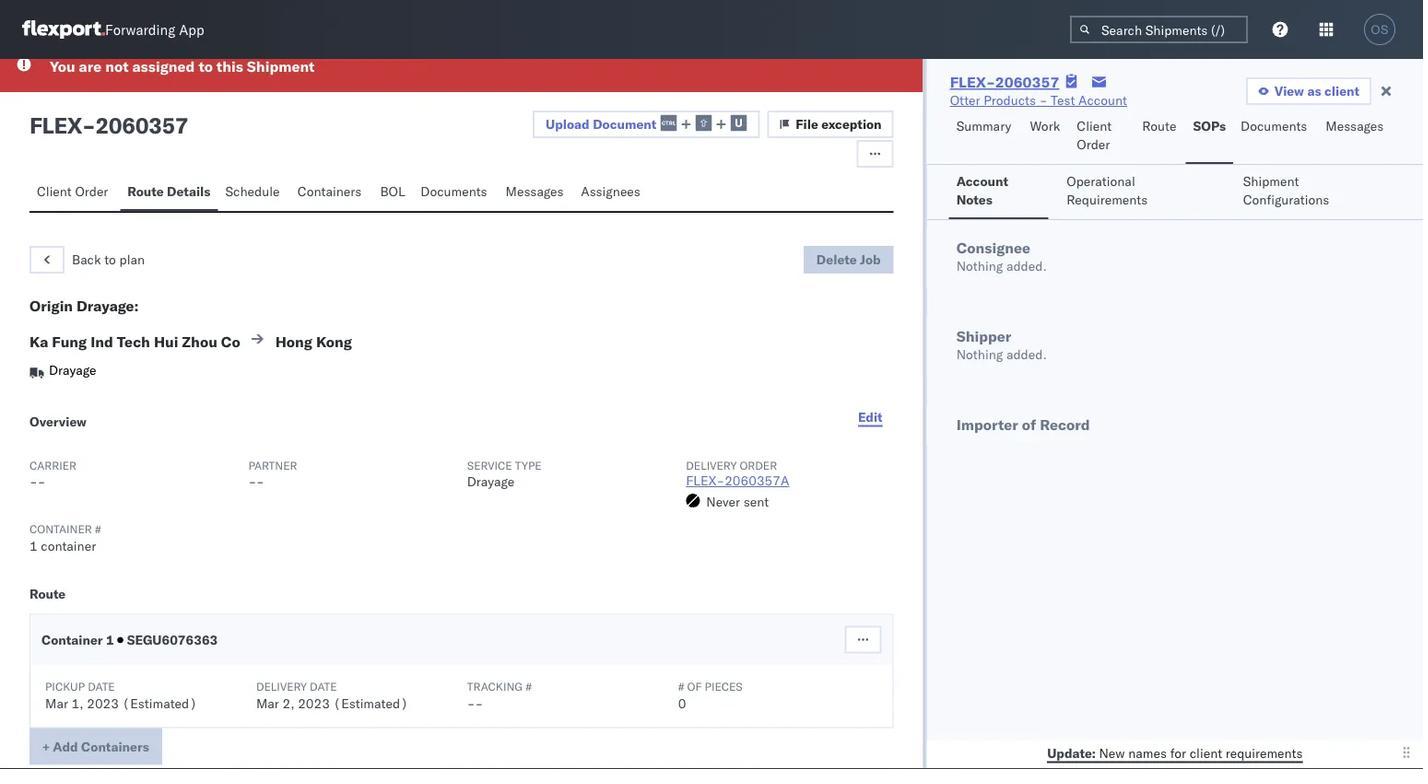 Task type: vqa. For each thing, say whether or not it's contained in the screenshot.
13
no



Task type: locate. For each thing, give the bounding box(es) containing it.
test
[[1051, 92, 1075, 108]]

# inside container # 1 container
[[95, 523, 101, 537]]

delivery
[[686, 459, 737, 472], [256, 680, 307, 694]]

2023 for 2,
[[298, 696, 330, 712]]

container inside container # 1 container
[[30, 523, 92, 537]]

account inside button
[[957, 173, 1009, 189]]

0 vertical spatial order
[[1077, 136, 1110, 153]]

route inside route button
[[1143, 118, 1177, 134]]

nothing down shipper
[[957, 347, 1003, 363]]

1 date from the left
[[88, 680, 115, 694]]

upload document
[[546, 116, 657, 132]]

0 horizontal spatial client
[[37, 183, 72, 200]]

1 2023 from the left
[[87, 696, 119, 712]]

2023 inside "pickup date mar 1, 2023 (estimated)"
[[87, 696, 119, 712]]

client order button up operational at the right of page
[[1070, 110, 1135, 164]]

client order
[[1077, 118, 1112, 153], [37, 183, 108, 200]]

carrier --
[[30, 459, 77, 490]]

0 horizontal spatial to
[[104, 252, 116, 268]]

2023 right 1,
[[87, 696, 119, 712]]

0 horizontal spatial #
[[95, 523, 101, 537]]

documents button right bol
[[413, 175, 498, 211]]

documents right bol button
[[421, 183, 487, 200]]

container for container 1
[[41, 632, 103, 648]]

0 vertical spatial added.
[[1007, 258, 1047, 274]]

2 horizontal spatial route
[[1143, 118, 1177, 134]]

nothing down consignee
[[957, 258, 1003, 274]]

date inside the delivery date mar 2, 2023 (estimated)
[[310, 680, 337, 694]]

date
[[88, 680, 115, 694], [310, 680, 337, 694]]

account
[[1079, 92, 1127, 108], [957, 173, 1009, 189]]

1 horizontal spatial mar
[[256, 696, 279, 712]]

work button
[[1023, 110, 1070, 164]]

1 vertical spatial to
[[104, 252, 116, 268]]

nothing
[[957, 258, 1003, 274], [957, 347, 1003, 363]]

1 horizontal spatial flex-
[[950, 73, 996, 91]]

assignees
[[581, 183, 641, 200]]

0 horizontal spatial messages
[[506, 183, 564, 200]]

pickup
[[45, 680, 85, 694]]

1 up "pickup date mar 1, 2023 (estimated)"
[[106, 632, 114, 648]]

2060357
[[996, 73, 1060, 91], [95, 112, 188, 139]]

shipment
[[247, 57, 315, 76], [1243, 173, 1299, 189]]

0 vertical spatial account
[[1079, 92, 1127, 108]]

1 vertical spatial documents button
[[413, 175, 498, 211]]

1 vertical spatial 1
[[106, 632, 114, 648]]

shipment inside shipment configurations
[[1243, 173, 1299, 189]]

1 horizontal spatial messages
[[1326, 118, 1384, 134]]

delivery inside the delivery date mar 2, 2023 (estimated)
[[256, 680, 307, 694]]

client
[[1325, 83, 1360, 99], [1190, 745, 1223, 762]]

to left this
[[199, 57, 213, 76]]

2023
[[87, 696, 119, 712], [298, 696, 330, 712]]

sent
[[744, 494, 769, 510]]

0 vertical spatial shipment
[[247, 57, 315, 76]]

origin
[[30, 297, 73, 315]]

drayage down service
[[467, 474, 515, 490]]

1 horizontal spatial date
[[310, 680, 337, 694]]

sops button
[[1186, 110, 1234, 164]]

container 1
[[41, 632, 117, 648]]

edit
[[858, 409, 883, 425]]

added. down shipper
[[1007, 347, 1047, 363]]

shipment configurations
[[1243, 173, 1330, 208]]

1 horizontal spatial to
[[199, 57, 213, 76]]

drayage down fung
[[49, 362, 96, 378]]

order
[[740, 459, 777, 472]]

date inside "pickup date mar 1, 2023 (estimated)"
[[88, 680, 115, 694]]

1 horizontal spatial client order
[[1077, 118, 1112, 153]]

1 vertical spatial documents
[[421, 183, 487, 200]]

1 horizontal spatial 2023
[[298, 696, 330, 712]]

# inside tracking # --
[[526, 680, 532, 694]]

2060357 down assigned
[[95, 112, 188, 139]]

1 added. from the top
[[1007, 258, 1047, 274]]

0 vertical spatial messages button
[[1319, 110, 1394, 164]]

client order down the flex
[[37, 183, 108, 200]]

tracking # --
[[467, 680, 532, 712]]

2 date from the left
[[310, 680, 337, 694]]

1 vertical spatial shipment
[[1243, 173, 1299, 189]]

1 horizontal spatial shipment
[[1243, 173, 1299, 189]]

order
[[1077, 136, 1110, 153], [75, 183, 108, 200]]

1 vertical spatial client order button
[[30, 175, 120, 211]]

of left record
[[1022, 416, 1036, 434]]

0 vertical spatial messages
[[1326, 118, 1384, 134]]

0 horizontal spatial documents button
[[413, 175, 498, 211]]

added.
[[1007, 258, 1047, 274], [1007, 347, 1047, 363]]

0 vertical spatial container
[[30, 523, 92, 537]]

0 vertical spatial of
[[1022, 416, 1036, 434]]

documents
[[1241, 118, 1308, 134], [421, 183, 487, 200]]

route left details
[[127, 183, 164, 200]]

1 vertical spatial added.
[[1007, 347, 1047, 363]]

os button
[[1359, 8, 1401, 51]]

route down container
[[30, 586, 66, 602]]

2023 inside the delivery date mar 2, 2023 (estimated)
[[298, 696, 330, 712]]

messages down upload on the top left of the page
[[506, 183, 564, 200]]

consignee nothing added.
[[957, 239, 1047, 274]]

container up container
[[30, 523, 92, 537]]

2 horizontal spatial #
[[678, 680, 685, 694]]

documents button for bol
[[413, 175, 498, 211]]

0 vertical spatial drayage
[[49, 362, 96, 378]]

0 horizontal spatial client order
[[37, 183, 108, 200]]

flex-2060357 link
[[950, 73, 1060, 91]]

0 vertical spatial client
[[1325, 83, 1360, 99]]

route details
[[127, 183, 211, 200]]

0 horizontal spatial 2060357
[[95, 112, 188, 139]]

2 added. from the top
[[1007, 347, 1047, 363]]

drayage
[[49, 362, 96, 378], [467, 474, 515, 490]]

(estimated) right 2, in the bottom left of the page
[[333, 696, 408, 712]]

file
[[796, 116, 818, 132]]

containers
[[298, 183, 362, 200]]

1,
[[72, 696, 84, 712]]

1 horizontal spatial client
[[1325, 83, 1360, 99]]

client right work
[[1077, 118, 1112, 134]]

1 horizontal spatial documents button
[[1234, 110, 1319, 164]]

otter products - test account link
[[950, 91, 1127, 110]]

0 horizontal spatial 1
[[30, 538, 38, 554]]

kong
[[316, 333, 352, 351]]

account right "test"
[[1079, 92, 1127, 108]]

route details button
[[120, 175, 218, 211]]

delivery up flex-2060357a at bottom
[[686, 459, 737, 472]]

1 vertical spatial messages button
[[498, 175, 574, 211]]

route for route button
[[1143, 118, 1177, 134]]

#
[[95, 523, 101, 537], [526, 680, 532, 694], [678, 680, 685, 694]]

2 mar from the left
[[256, 696, 279, 712]]

flex- up otter
[[950, 73, 996, 91]]

of for #
[[687, 680, 702, 694]]

of inside # of pieces 0
[[687, 680, 702, 694]]

0 vertical spatial 2060357
[[996, 73, 1060, 91]]

0 horizontal spatial flex-
[[686, 473, 725, 489]]

container up the "pickup"
[[41, 632, 103, 648]]

partner
[[248, 459, 297, 472]]

mar
[[45, 696, 68, 712], [256, 696, 279, 712]]

1 inside container # 1 container
[[30, 538, 38, 554]]

1 vertical spatial nothing
[[957, 347, 1003, 363]]

0 vertical spatial client order
[[1077, 118, 1112, 153]]

account up 'notes'
[[957, 173, 1009, 189]]

flex
[[30, 112, 82, 139]]

1 mar from the left
[[45, 696, 68, 712]]

1 vertical spatial drayage
[[467, 474, 515, 490]]

0 horizontal spatial delivery
[[256, 680, 307, 694]]

0 horizontal spatial of
[[687, 680, 702, 694]]

2 vertical spatial route
[[30, 586, 66, 602]]

1 horizontal spatial route
[[127, 183, 164, 200]]

# right tracking
[[526, 680, 532, 694]]

hui
[[154, 333, 178, 351]]

client right as
[[1325, 83, 1360, 99]]

segu6076363
[[124, 632, 218, 648]]

1 horizontal spatial delivery
[[686, 459, 737, 472]]

0 vertical spatial documents
[[1241, 118, 1308, 134]]

0 vertical spatial delivery
[[686, 459, 737, 472]]

mar inside "pickup date mar 1, 2023 (estimated)"
[[45, 696, 68, 712]]

to
[[199, 57, 213, 76], [104, 252, 116, 268]]

for
[[1171, 745, 1187, 762]]

added. inside 'shipper nothing added.'
[[1007, 347, 1047, 363]]

1 horizontal spatial of
[[1022, 416, 1036, 434]]

(estimated) inside "pickup date mar 1, 2023 (estimated)"
[[122, 696, 197, 712]]

order down flex - 2060357
[[75, 183, 108, 200]]

1 left container
[[30, 538, 38, 554]]

delivery date mar 2, 2023 (estimated)
[[256, 680, 408, 712]]

0 vertical spatial to
[[199, 57, 213, 76]]

otter products - test account
[[950, 92, 1127, 108]]

flex- up the never
[[686, 473, 725, 489]]

1 vertical spatial route
[[127, 183, 164, 200]]

# up container
[[95, 523, 101, 537]]

messages button left the assignees
[[498, 175, 574, 211]]

-
[[1040, 92, 1048, 108], [82, 112, 95, 139], [30, 474, 38, 490], [38, 474, 46, 490], [248, 474, 256, 490], [256, 474, 264, 490], [467, 696, 475, 712], [475, 696, 483, 712]]

1 horizontal spatial client order button
[[1070, 110, 1135, 164]]

container # 1 container
[[30, 523, 101, 554]]

view as client button
[[1246, 77, 1372, 105]]

upload document button
[[533, 111, 760, 138]]

0 horizontal spatial shipment
[[247, 57, 315, 76]]

(estimated) down segu6076363
[[122, 696, 197, 712]]

mar down the "pickup"
[[45, 696, 68, 712]]

(estimated) inside the delivery date mar 2, 2023 (estimated)
[[333, 696, 408, 712]]

1 vertical spatial of
[[687, 680, 702, 694]]

assignees button
[[574, 175, 651, 211]]

nothing inside 'shipper nothing added.'
[[957, 347, 1003, 363]]

route left sops
[[1143, 118, 1177, 134]]

0 horizontal spatial mar
[[45, 696, 68, 712]]

1 (estimated) from the left
[[122, 696, 197, 712]]

client order button
[[1070, 110, 1135, 164], [30, 175, 120, 211]]

0 horizontal spatial account
[[957, 173, 1009, 189]]

0 horizontal spatial documents
[[421, 183, 487, 200]]

shipment up configurations
[[1243, 173, 1299, 189]]

to left plan
[[104, 252, 116, 268]]

# up 0 at the bottom left of page
[[678, 680, 685, 694]]

0 horizontal spatial messages button
[[498, 175, 574, 211]]

1 vertical spatial flex-
[[686, 473, 725, 489]]

1 horizontal spatial 1
[[106, 632, 114, 648]]

flexport. image
[[22, 20, 105, 39]]

plan
[[119, 252, 145, 268]]

container
[[30, 523, 92, 537], [41, 632, 103, 648]]

1 horizontal spatial 2060357
[[996, 73, 1060, 91]]

client order button up back
[[30, 175, 120, 211]]

documents button
[[1234, 110, 1319, 164], [413, 175, 498, 211]]

0 vertical spatial route
[[1143, 118, 1177, 134]]

0 horizontal spatial client
[[1190, 745, 1223, 762]]

1 vertical spatial 2060357
[[95, 112, 188, 139]]

(estimated) for mar 1, 2023 (estimated)
[[122, 696, 197, 712]]

update:
[[1047, 745, 1096, 762]]

0 horizontal spatial (estimated)
[[122, 696, 197, 712]]

2 nothing from the top
[[957, 347, 1003, 363]]

documents down view
[[1241, 118, 1308, 134]]

1 vertical spatial client
[[1190, 745, 1223, 762]]

0 horizontal spatial 2023
[[87, 696, 119, 712]]

1 horizontal spatial (estimated)
[[333, 696, 408, 712]]

1 horizontal spatial documents
[[1241, 118, 1308, 134]]

of for importer
[[1022, 416, 1036, 434]]

1 horizontal spatial messages button
[[1319, 110, 1394, 164]]

type
[[515, 459, 542, 472]]

consignee
[[957, 239, 1031, 257]]

nothing for consignee
[[957, 258, 1003, 274]]

added. down consignee
[[1007, 258, 1047, 274]]

1 vertical spatial messages
[[506, 183, 564, 200]]

0 vertical spatial client
[[1077, 118, 1112, 134]]

added. inside consignee nothing added.
[[1007, 258, 1047, 274]]

importer
[[957, 416, 1019, 434]]

mar inside the delivery date mar 2, 2023 (estimated)
[[256, 696, 279, 712]]

0 vertical spatial nothing
[[957, 258, 1003, 274]]

0 horizontal spatial date
[[88, 680, 115, 694]]

0 vertical spatial 1
[[30, 538, 38, 554]]

otter
[[950, 92, 981, 108]]

0 horizontal spatial drayage
[[49, 362, 96, 378]]

messages for sops
[[1326, 118, 1384, 134]]

service type drayage
[[467, 459, 542, 490]]

delivery up 2, in the bottom left of the page
[[256, 680, 307, 694]]

edit button
[[847, 399, 894, 436]]

1 vertical spatial delivery
[[256, 680, 307, 694]]

1 horizontal spatial #
[[526, 680, 532, 694]]

documents button down view
[[1234, 110, 1319, 164]]

record
[[1040, 416, 1090, 434]]

1 vertical spatial account
[[957, 173, 1009, 189]]

0 horizontal spatial client order button
[[30, 175, 120, 211]]

messages button for sops
[[1319, 110, 1394, 164]]

2 2023 from the left
[[298, 696, 330, 712]]

date for 1,
[[88, 680, 115, 694]]

2023 right 2, in the bottom left of the page
[[298, 696, 330, 712]]

flex-2060357a
[[686, 473, 789, 489]]

tech
[[117, 333, 150, 351]]

0 vertical spatial documents button
[[1234, 110, 1319, 164]]

flex - 2060357
[[30, 112, 188, 139]]

client right for on the bottom right of the page
[[1190, 745, 1223, 762]]

1 vertical spatial container
[[41, 632, 103, 648]]

1 vertical spatial client order
[[37, 183, 108, 200]]

1 vertical spatial client
[[37, 183, 72, 200]]

client down the flex
[[37, 183, 72, 200]]

1 nothing from the top
[[957, 258, 1003, 274]]

2 (estimated) from the left
[[333, 696, 408, 712]]

route for route details
[[127, 183, 164, 200]]

messages down view as client
[[1326, 118, 1384, 134]]

shipment right this
[[247, 57, 315, 76]]

flex-
[[950, 73, 996, 91], [686, 473, 725, 489]]

1 horizontal spatial drayage
[[467, 474, 515, 490]]

delivery order
[[686, 459, 777, 472]]

nothing for shipper
[[957, 347, 1003, 363]]

forwarding app
[[105, 21, 204, 38]]

messages button down view as client
[[1319, 110, 1394, 164]]

back to plan
[[72, 252, 145, 268]]

client order up operational at the right of page
[[1077, 118, 1112, 153]]

nothing inside consignee nothing added.
[[957, 258, 1003, 274]]

0 vertical spatial flex-
[[950, 73, 996, 91]]

route inside route details button
[[127, 183, 164, 200]]

of left pieces
[[687, 680, 702, 694]]

order up operational at the right of page
[[1077, 136, 1110, 153]]

importer of record
[[957, 416, 1090, 434]]

mar left 2, in the bottom left of the page
[[256, 696, 279, 712]]

2060357 up 'otter products - test account'
[[996, 73, 1060, 91]]

0 horizontal spatial order
[[75, 183, 108, 200]]



Task type: describe. For each thing, give the bounding box(es) containing it.
mar for mar 2, 2023 (estimated)
[[256, 696, 279, 712]]

shipper nothing added.
[[957, 327, 1047, 363]]

tracking
[[467, 680, 523, 694]]

this
[[217, 57, 243, 76]]

document
[[593, 116, 657, 132]]

you are not assigned to this shipment
[[50, 57, 315, 76]]

sops
[[1193, 118, 1226, 134]]

file exception
[[796, 116, 882, 132]]

pieces
[[705, 680, 743, 694]]

forwarding app link
[[22, 20, 204, 39]]

service
[[467, 459, 512, 472]]

zhou
[[182, 333, 217, 351]]

pickup date mar 1, 2023 (estimated)
[[45, 680, 197, 712]]

assigned
[[132, 57, 195, 76]]

ka fung ind tech hui zhou co
[[30, 333, 240, 351]]

not
[[105, 57, 129, 76]]

ind
[[91, 333, 113, 351]]

origin drayage:
[[30, 297, 139, 315]]

as
[[1308, 83, 1322, 99]]

flex-2060357
[[950, 73, 1060, 91]]

shipment configurations button
[[1236, 165, 1394, 219]]

exception
[[822, 116, 882, 132]]

flex-2060357a button
[[686, 473, 789, 489]]

1 horizontal spatial account
[[1079, 92, 1127, 108]]

fung
[[52, 333, 87, 351]]

update: new names for client requirements
[[1047, 745, 1303, 762]]

configurations
[[1243, 192, 1330, 208]]

account notes button
[[949, 165, 1049, 219]]

messages for bol
[[506, 183, 564, 200]]

os
[[1371, 23, 1389, 36]]

# for --
[[526, 680, 532, 694]]

operational
[[1067, 173, 1136, 189]]

container for container # 1 container
[[30, 523, 92, 537]]

added. for consignee
[[1007, 258, 1047, 274]]

summary
[[957, 118, 1012, 134]]

hong kong
[[275, 333, 352, 351]]

0 vertical spatial client order button
[[1070, 110, 1135, 164]]

are
[[79, 57, 102, 76]]

carrier
[[30, 459, 77, 472]]

notes
[[957, 192, 993, 208]]

shipper
[[957, 327, 1012, 346]]

added. for shipper
[[1007, 347, 1047, 363]]

2060357a
[[725, 473, 789, 489]]

operational requirements button
[[1060, 165, 1225, 219]]

# for 1 container
[[95, 523, 101, 537]]

1 horizontal spatial client
[[1077, 118, 1112, 134]]

new
[[1099, 745, 1125, 762]]

flex- for 2060357
[[950, 73, 996, 91]]

you
[[50, 57, 75, 76]]

products
[[984, 92, 1036, 108]]

forwarding
[[105, 21, 175, 38]]

messages button for bol
[[498, 175, 574, 211]]

view
[[1275, 83, 1304, 99]]

bol
[[380, 183, 405, 200]]

requirements
[[1067, 192, 1148, 208]]

Search Shipments (/) text field
[[1070, 16, 1248, 43]]

2023 for 1,
[[87, 696, 119, 712]]

delivery for delivery order
[[686, 459, 737, 472]]

mar for mar 1, 2023 (estimated)
[[45, 696, 68, 712]]

0
[[678, 696, 686, 712]]

upload
[[546, 116, 590, 132]]

client inside button
[[1325, 83, 1360, 99]]

drayage inside service type drayage
[[467, 474, 515, 490]]

app
[[179, 21, 204, 38]]

# inside # of pieces 0
[[678, 680, 685, 694]]

client order for client order button to the top
[[1077, 118, 1112, 153]]

partner --
[[248, 459, 297, 490]]

2,
[[283, 696, 295, 712]]

container
[[41, 538, 96, 554]]

1 horizontal spatial order
[[1077, 136, 1110, 153]]

hong
[[275, 333, 313, 351]]

delivery for delivery date mar 2, 2023 (estimated)
[[256, 680, 307, 694]]

(estimated) for mar 2, 2023 (estimated)
[[333, 696, 408, 712]]

never sent
[[706, 494, 769, 510]]

back
[[72, 252, 101, 268]]

flex- for 2060357a
[[686, 473, 725, 489]]

documents for sops
[[1241, 118, 1308, 134]]

# of pieces 0
[[678, 680, 743, 712]]

operational requirements
[[1067, 173, 1148, 208]]

account notes
[[957, 173, 1009, 208]]

client order for leftmost client order button
[[37, 183, 108, 200]]

bol button
[[373, 175, 413, 211]]

schedule
[[225, 183, 280, 200]]

schedule button
[[218, 175, 290, 211]]

names
[[1129, 745, 1167, 762]]

details
[[167, 183, 211, 200]]

overview
[[30, 414, 87, 430]]

never
[[706, 494, 740, 510]]

documents button for sops
[[1234, 110, 1319, 164]]

0 horizontal spatial route
[[30, 586, 66, 602]]

documents for bol
[[421, 183, 487, 200]]

summary button
[[949, 110, 1023, 164]]

view as client
[[1275, 83, 1360, 99]]

date for 2,
[[310, 680, 337, 694]]

1 vertical spatial order
[[75, 183, 108, 200]]

co
[[221, 333, 240, 351]]



